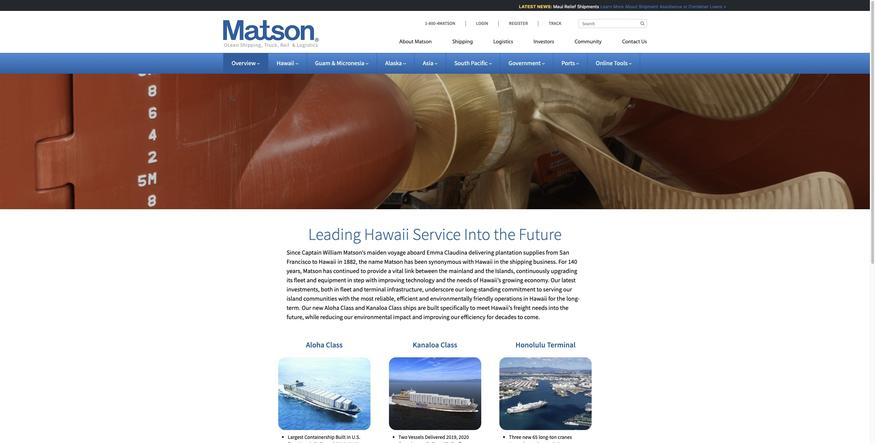Task type: vqa. For each thing, say whether or not it's contained in the screenshot.
About Matson Logistics link
no



Task type: locate. For each thing, give the bounding box(es) containing it.
and
[[475, 267, 485, 275], [307, 277, 317, 284], [436, 277, 446, 284], [353, 286, 363, 294], [419, 295, 429, 303], [355, 304, 365, 312], [412, 314, 422, 321]]

long- down latest
[[567, 295, 580, 303]]

about matson
[[400, 39, 432, 45]]

three
[[509, 435, 522, 441]]

vital
[[393, 267, 404, 275]]

largest
[[288, 435, 304, 441]]

with up mainland
[[463, 258, 474, 266]]

contact
[[623, 39, 640, 45]]

needs
[[457, 277, 472, 284], [532, 304, 548, 312]]

to
[[312, 258, 318, 266], [361, 267, 366, 275], [537, 286, 542, 294], [470, 304, 476, 312], [518, 314, 523, 321]]

long- right '65'
[[539, 435, 550, 441]]

1 vertical spatial matson
[[384, 258, 403, 266]]

pacific
[[471, 59, 488, 67]]

new left '65'
[[523, 435, 532, 441]]

1 horizontal spatial needs
[[532, 304, 548, 312]]

about right more
[[624, 4, 637, 9]]

overview
[[232, 59, 256, 67]]

our right reducing at the left bottom of the page
[[344, 314, 353, 321]]

1 vertical spatial about
[[400, 39, 414, 45]]

1 vertical spatial aloha
[[306, 341, 325, 350]]

hawaii down serving
[[530, 295, 547, 303]]

to up efficiency
[[470, 304, 476, 312]]

online
[[596, 59, 613, 67]]

1882,
[[344, 258, 358, 266]]

government
[[509, 59, 541, 67]]

with up terminal
[[366, 277, 377, 284]]

contact us link
[[612, 36, 647, 50]]

matson down voyage
[[384, 258, 403, 266]]

aloha down while
[[306, 341, 325, 350]]

140
[[568, 258, 578, 266]]

0 horizontal spatial improving
[[378, 277, 405, 284]]

1 horizontal spatial for
[[549, 295, 556, 303]]

in left u.s.
[[347, 435, 351, 441]]

2 horizontal spatial long-
[[567, 295, 580, 303]]

2 horizontal spatial matson
[[415, 39, 432, 45]]

fleet up "investments,"
[[294, 277, 306, 284]]

our up environmentally
[[455, 286, 464, 294]]

latest
[[562, 277, 576, 284]]

2 vertical spatial matson
[[303, 267, 322, 275]]

ports link
[[562, 59, 579, 67]]

container
[[688, 4, 708, 9]]

communities
[[304, 295, 337, 303]]

class
[[341, 304, 354, 312], [389, 304, 402, 312], [326, 341, 343, 350], [441, 341, 458, 350]]

Search search field
[[579, 19, 647, 28]]

matson down francisco
[[303, 267, 322, 275]]

growing
[[503, 277, 524, 284]]

1 vertical spatial improving
[[424, 314, 450, 321]]

matson down 1-
[[415, 39, 432, 45]]

about inside top menu navigation
[[400, 39, 414, 45]]

emma
[[427, 249, 443, 257]]

0 vertical spatial with
[[463, 258, 474, 266]]

maiden
[[367, 249, 387, 257]]

aloha image
[[278, 358, 371, 431]]

guam
[[315, 59, 331, 67]]

our up while
[[302, 304, 311, 312]]

operations
[[495, 295, 522, 303]]

mainland
[[449, 267, 473, 275]]

continuously
[[517, 267, 550, 275]]

search image
[[641, 21, 645, 26]]

0 horizontal spatial needs
[[457, 277, 472, 284]]

1 vertical spatial needs
[[532, 304, 548, 312]]

improving down a
[[378, 277, 405, 284]]

about matson link
[[400, 36, 442, 50]]

fleet down equipment
[[340, 286, 352, 294]]

1 horizontal spatial new
[[523, 435, 532, 441]]

0 horizontal spatial long-
[[466, 286, 479, 294]]

in left step
[[348, 277, 352, 284]]

0 horizontal spatial for
[[487, 314, 494, 321]]

the left most
[[351, 295, 360, 303]]

matson containership entering port of honolulu. image
[[500, 358, 592, 431]]

0 vertical spatial aloha
[[325, 304, 339, 312]]

0 vertical spatial kanaloa
[[366, 304, 387, 312]]

0 horizontal spatial new
[[313, 304, 324, 312]]

new down communities
[[313, 304, 324, 312]]

serving
[[544, 286, 562, 294]]

terminal
[[547, 341, 576, 350]]

and down most
[[355, 304, 365, 312]]

for down serving
[[549, 295, 556, 303]]

1 vertical spatial long-
[[567, 295, 580, 303]]

aloha up reducing at the left bottom of the page
[[325, 304, 339, 312]]

has
[[404, 258, 413, 266], [323, 267, 332, 275]]

0 horizontal spatial with
[[338, 295, 350, 303]]

1 vertical spatial has
[[323, 267, 332, 275]]

about
[[624, 4, 637, 9], [400, 39, 414, 45]]

0 horizontal spatial fleet
[[294, 277, 306, 284]]

1 vertical spatial with
[[366, 277, 377, 284]]

most
[[361, 295, 374, 303]]

and up underscore at bottom
[[436, 277, 446, 284]]

0 vertical spatial new
[[313, 304, 324, 312]]

kanaloa
[[366, 304, 387, 312], [413, 341, 439, 350]]

0 horizontal spatial kanaloa
[[366, 304, 387, 312]]

come.
[[525, 314, 540, 321]]

top menu navigation
[[400, 36, 647, 50]]

0 vertical spatial long-
[[466, 286, 479, 294]]

relief
[[563, 4, 575, 9]]

the down mainland
[[447, 277, 456, 284]]

None search field
[[579, 19, 647, 28]]

2 vertical spatial long-
[[539, 435, 550, 441]]

san
[[560, 249, 570, 257]]

improving
[[378, 277, 405, 284], [424, 314, 450, 321]]

standing
[[479, 286, 501, 294]]

aloha
[[325, 304, 339, 312], [306, 341, 325, 350]]

2019,
[[446, 435, 458, 441]]

years,
[[287, 267, 302, 275]]

leading
[[308, 224, 361, 245]]

our up serving
[[551, 277, 561, 284]]

largest containership built in u.s.
[[288, 435, 361, 441]]

south pacific link
[[455, 59, 492, 67]]

hawaii's up standing
[[480, 277, 501, 284]]

1 vertical spatial our
[[302, 304, 311, 312]]

into
[[464, 224, 491, 245]]

and down step
[[353, 286, 363, 294]]

in left "1882,"
[[338, 258, 343, 266]]

efficient
[[397, 295, 418, 303]]

needs up come.
[[532, 304, 548, 312]]

0 horizontal spatial about
[[400, 39, 414, 45]]

1 horizontal spatial with
[[366, 277, 377, 284]]

long-
[[466, 286, 479, 294], [567, 295, 580, 303], [539, 435, 550, 441]]

1 horizontal spatial fleet
[[340, 286, 352, 294]]

improving down built in the bottom of the page
[[424, 314, 450, 321]]

infrastructure,
[[387, 286, 424, 294]]

and up are
[[419, 295, 429, 303]]

0 horizontal spatial our
[[302, 304, 311, 312]]

aboard
[[407, 249, 426, 257]]

u.s.
[[352, 435, 361, 441]]

about up alaska link
[[400, 39, 414, 45]]

maui
[[552, 4, 562, 9]]

aloha inside since captain william matson's maiden voyage aboard emma claudina delivering plantation supplies from san francisco to hawaii in 1882, the name matson has been synonymous with hawaii in the shipping business. for 140 years, matson has continued to provide a vital link between the mainland and the islands, continuously upgrading its fleet and equipment in step with improving technology and the needs of hawaii's growing economy. our latest investments, both in fleet and terminal infrastructure, underscore our long-standing commitment to serving our island communities with the most reliable, efficient and environmentally friendly operations in hawaii for the long- term. our new aloha class and kanaloa class ships are built specifically to meet hawaii's freight needs into the future, while reducing our environmental impact and improving our efficiency for decades to come.
[[325, 304, 339, 312]]

link
[[405, 267, 414, 275]]

1 vertical spatial fleet
[[340, 286, 352, 294]]

1 horizontal spatial kanaloa
[[413, 341, 439, 350]]

the
[[494, 224, 516, 245], [359, 258, 367, 266], [500, 258, 509, 266], [439, 267, 448, 275], [486, 267, 494, 275], [447, 277, 456, 284], [351, 295, 360, 303], [557, 295, 566, 303], [560, 304, 569, 312]]

with down equipment
[[338, 295, 350, 303]]

800-
[[429, 21, 437, 26]]

hawaii's up decades
[[491, 304, 513, 312]]

long- down the of
[[466, 286, 479, 294]]

cranes
[[558, 435, 572, 441]]

0 vertical spatial our
[[551, 277, 561, 284]]

underscore
[[425, 286, 454, 294]]

for down meet
[[487, 314, 494, 321]]

1 vertical spatial kanaloa
[[413, 341, 439, 350]]

has up link
[[404, 258, 413, 266]]

0 vertical spatial fleet
[[294, 277, 306, 284]]

to down captain
[[312, 258, 318, 266]]

william
[[323, 249, 342, 257]]

are
[[418, 304, 426, 312]]

the up into
[[557, 295, 566, 303]]

1 vertical spatial new
[[523, 435, 532, 441]]

1 vertical spatial for
[[487, 314, 494, 321]]

1 horizontal spatial about
[[624, 4, 637, 9]]

0 vertical spatial matson
[[415, 39, 432, 45]]

plantation
[[496, 249, 522, 257]]

and down are
[[412, 314, 422, 321]]

has up equipment
[[323, 267, 332, 275]]

asia
[[423, 59, 434, 67]]

1 horizontal spatial has
[[404, 258, 413, 266]]

shipping link
[[442, 36, 483, 50]]

2 horizontal spatial with
[[463, 258, 474, 266]]

banner image
[[0, 42, 870, 210]]

hawaii up maiden
[[364, 224, 410, 245]]

upgrading
[[551, 267, 578, 275]]

65
[[533, 435, 538, 441]]

two
[[399, 435, 408, 441]]

1-800-4matson
[[425, 21, 456, 26]]

needs down mainland
[[457, 277, 472, 284]]



Task type: describe. For each thing, give the bounding box(es) containing it.
honolulu terminal link
[[516, 341, 576, 350]]

alaska
[[386, 59, 402, 67]]

tools
[[614, 59, 628, 67]]

2 vertical spatial with
[[338, 295, 350, 303]]

2020
[[459, 435, 469, 441]]

0 vertical spatial has
[[404, 258, 413, 266]]

1-
[[425, 21, 429, 26]]

name
[[369, 258, 383, 266]]

hawaii link
[[277, 59, 298, 67]]

decades
[[495, 314, 517, 321]]

hawaii down delivering
[[475, 258, 493, 266]]

continued
[[333, 267, 360, 275]]

login
[[476, 21, 489, 26]]

learn
[[599, 4, 611, 9]]

kanaloa class link
[[413, 341, 458, 350]]

us
[[642, 39, 647, 45]]

1 horizontal spatial matson
[[384, 258, 403, 266]]

ships
[[403, 304, 417, 312]]

1 horizontal spatial our
[[551, 277, 561, 284]]

0 horizontal spatial has
[[323, 267, 332, 275]]

future,
[[287, 314, 304, 321]]

to up step
[[361, 267, 366, 275]]

0 vertical spatial for
[[549, 295, 556, 303]]

the down synonymous
[[439, 267, 448, 275]]

built
[[427, 304, 439, 312]]

commitment
[[502, 286, 536, 294]]

in up the freight
[[524, 295, 529, 303]]

shipment
[[638, 4, 657, 9]]

built
[[336, 435, 346, 441]]

aloha class
[[306, 341, 343, 350]]

login link
[[466, 21, 499, 26]]

freight
[[514, 304, 531, 312]]

reliable,
[[375, 295, 396, 303]]

the up plantation
[[494, 224, 516, 245]]

blue matson logo with ocean, shipping, truck, rail and logistics written beneath it. image
[[223, 20, 319, 48]]

specifically
[[441, 304, 469, 312]]

to down the freight
[[518, 314, 523, 321]]

delivered
[[425, 435, 445, 441]]

matson's kanaloa class con-ro vessel. image
[[389, 358, 481, 431]]

aloha class link
[[306, 341, 343, 350]]

voyage
[[388, 249, 406, 257]]

future
[[519, 224, 562, 245]]

contact us
[[623, 39, 647, 45]]

equipment
[[318, 277, 346, 284]]

0 vertical spatial improving
[[378, 277, 405, 284]]

shipments
[[576, 4, 598, 9]]

latest news: maui relief shipments learn more about shipment assistance or container loans >
[[518, 4, 725, 9]]

for
[[559, 258, 567, 266]]

francisco
[[287, 258, 311, 266]]

alaska link
[[386, 59, 406, 67]]

in right both
[[334, 286, 339, 294]]

matson's
[[343, 249, 366, 257]]

the right into
[[560, 304, 569, 312]]

containership
[[305, 435, 335, 441]]

learn more about shipment assistance or container loans > link
[[599, 4, 725, 9]]

online tools
[[596, 59, 628, 67]]

logistics link
[[483, 36, 524, 50]]

hawaii down william
[[319, 258, 336, 266]]

investors link
[[524, 36, 565, 50]]

>
[[723, 4, 725, 9]]

to down economy.
[[537, 286, 542, 294]]

matson inside top menu navigation
[[415, 39, 432, 45]]

hawaii down blue matson logo with ocean, shipping, truck, rail and logistics written beneath it.
[[277, 59, 294, 67]]

register
[[509, 21, 528, 26]]

track
[[549, 21, 562, 26]]

the right "1882,"
[[359, 258, 367, 266]]

between
[[416, 267, 438, 275]]

technology
[[406, 277, 435, 284]]

provide
[[367, 267, 387, 275]]

shipping
[[453, 39, 473, 45]]

latest
[[518, 4, 535, 9]]

friendly
[[474, 295, 494, 303]]

online tools link
[[596, 59, 632, 67]]

community link
[[565, 36, 612, 50]]

0 horizontal spatial matson
[[303, 267, 322, 275]]

meet
[[477, 304, 490, 312]]

community
[[575, 39, 602, 45]]

environmentally
[[430, 295, 473, 303]]

in up islands,
[[494, 258, 499, 266]]

overview link
[[232, 59, 260, 67]]

since captain william matson's maiden voyage aboard emma claudina delivering plantation supplies from san francisco to hawaii in 1882, the name matson has been synonymous with hawaii in the shipping business. for 140 years, matson has continued to provide a vital link between the mainland and the islands, continuously upgrading its fleet and equipment in step with improving technology and the needs of hawaii's growing economy. our latest investments, both in fleet and terminal infrastructure, underscore our long-standing commitment to serving our island communities with the most reliable, efficient and environmentally friendly operations in hawaii for the long- term. our new aloha class and kanaloa class ships are built specifically to meet hawaii's freight needs into the future, while reducing our environmental impact and improving our efficiency for decades to come.
[[287, 249, 580, 321]]

into
[[549, 304, 559, 312]]

while
[[305, 314, 319, 321]]

three new 65 long-ton cranes
[[509, 435, 572, 441]]

1 horizontal spatial improving
[[424, 314, 450, 321]]

1 vertical spatial hawaii's
[[491, 304, 513, 312]]

our down latest
[[564, 286, 572, 294]]

kanaloa inside since captain william matson's maiden voyage aboard emma claudina delivering plantation supplies from san francisco to hawaii in 1882, the name matson has been synonymous with hawaii in the shipping business. for 140 years, matson has continued to provide a vital link between the mainland and the islands, continuously upgrading its fleet and equipment in step with improving technology and the needs of hawaii's growing economy. our latest investments, both in fleet and terminal infrastructure, underscore our long-standing commitment to serving our island communities with the most reliable, efficient and environmentally friendly operations in hawaii for the long- term. our new aloha class and kanaloa class ships are built specifically to meet hawaii's freight needs into the future, while reducing our environmental impact and improving our efficiency for decades to come.
[[366, 304, 387, 312]]

1 horizontal spatial long-
[[539, 435, 550, 441]]

asia link
[[423, 59, 438, 67]]

delivering
[[469, 249, 494, 257]]

0 vertical spatial hawaii's
[[480, 277, 501, 284]]

0 vertical spatial needs
[[457, 277, 472, 284]]

environmental
[[354, 314, 392, 321]]

investors
[[534, 39, 554, 45]]

business.
[[534, 258, 558, 266]]

logistics
[[494, 39, 513, 45]]

reducing
[[320, 314, 343, 321]]

assistance
[[659, 4, 681, 9]]

the up islands,
[[500, 258, 509, 266]]

ports
[[562, 59, 575, 67]]

&
[[332, 59, 336, 67]]

honolulu terminal
[[516, 341, 576, 350]]

ton
[[550, 435, 557, 441]]

new inside since captain william matson's maiden voyage aboard emma claudina delivering plantation supplies from san francisco to hawaii in 1882, the name matson has been synonymous with hawaii in the shipping business. for 140 years, matson has continued to provide a vital link between the mainland and the islands, continuously upgrading its fleet and equipment in step with improving technology and the needs of hawaii's growing economy. our latest investments, both in fleet and terminal infrastructure, underscore our long-standing commitment to serving our island communities with the most reliable, efficient and environmentally friendly operations in hawaii for the long- term. our new aloha class and kanaloa class ships are built specifically to meet hawaii's freight needs into the future, while reducing our environmental impact and improving our efficiency for decades to come.
[[313, 304, 324, 312]]

guam & micronesia link
[[315, 59, 369, 67]]

the left islands,
[[486, 267, 494, 275]]

honolulu
[[516, 341, 546, 350]]

and up "investments,"
[[307, 277, 317, 284]]

loans
[[709, 4, 721, 9]]

0 vertical spatial about
[[624, 4, 637, 9]]

both
[[321, 286, 333, 294]]

our down specifically
[[451, 314, 460, 321]]

register link
[[499, 21, 539, 26]]

its
[[287, 277, 293, 284]]

micronesia
[[337, 59, 365, 67]]

captain
[[302, 249, 322, 257]]

islands,
[[496, 267, 515, 275]]

and up the of
[[475, 267, 485, 275]]

shipping
[[510, 258, 532, 266]]



